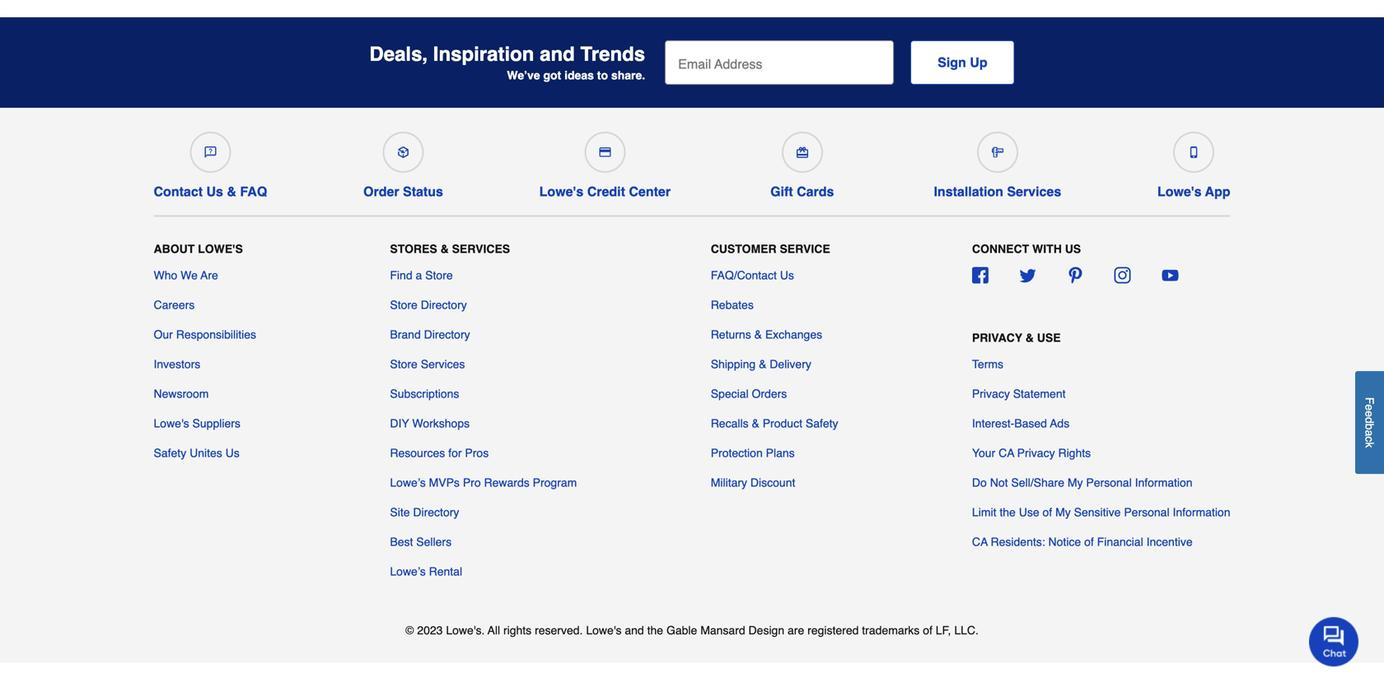 Task type: locate. For each thing, give the bounding box(es) containing it.
1 lowe's from the top
[[390, 477, 426, 490]]

a inside button
[[1363, 430, 1376, 437]]

of inside limit the use of my sensitive personal information link
[[1043, 506, 1052, 519]]

directory up sellers
[[413, 506, 459, 519]]

personal
[[1086, 477, 1132, 490], [1124, 506, 1170, 519]]

interest-based ads link
[[972, 416, 1070, 432]]

faq
[[240, 184, 267, 199]]

1 vertical spatial safety
[[154, 447, 186, 460]]

1 vertical spatial directory
[[424, 328, 470, 341]]

lowe's for lowe's app
[[1158, 184, 1202, 199]]

e
[[1363, 405, 1376, 411], [1363, 411, 1376, 417]]

my
[[1068, 477, 1083, 490], [1056, 506, 1071, 519]]

responsibilities
[[176, 328, 256, 341]]

privacy up sell/share
[[1017, 447, 1055, 460]]

1 vertical spatial a
[[1363, 430, 1376, 437]]

directory
[[421, 299, 467, 312], [424, 328, 470, 341], [413, 506, 459, 519]]

resources for pros
[[390, 447, 489, 460]]

gable
[[667, 625, 697, 638]]

services down brand directory link
[[421, 358, 465, 371]]

0 vertical spatial ca
[[999, 447, 1014, 460]]

lowe's left app
[[1158, 184, 1202, 199]]

1 horizontal spatial us
[[225, 447, 240, 460]]

mansard
[[700, 625, 745, 638]]

0 vertical spatial directory
[[421, 299, 467, 312]]

privacy for privacy statement
[[972, 388, 1010, 401]]

store
[[425, 269, 453, 282], [390, 299, 418, 312], [390, 358, 418, 371]]

and up "got"
[[540, 43, 575, 66]]

2 vertical spatial services
[[421, 358, 465, 371]]

lowe's mvps pro rewards program link
[[390, 475, 577, 491]]

not
[[990, 477, 1008, 490]]

e up d
[[1363, 405, 1376, 411]]

our responsibilities link
[[154, 327, 256, 343]]

privacy statement link
[[972, 386, 1066, 402]]

of down sell/share
[[1043, 506, 1052, 519]]

0 vertical spatial lowe's
[[390, 477, 426, 490]]

customer care image
[[205, 147, 216, 158]]

recalls & product safety
[[711, 417, 838, 430]]

0 vertical spatial and
[[540, 43, 575, 66]]

store down stores & services
[[425, 269, 453, 282]]

1 vertical spatial use
[[1019, 506, 1039, 519]]

of
[[1043, 506, 1052, 519], [1084, 536, 1094, 549], [923, 625, 933, 638]]

0 vertical spatial my
[[1068, 477, 1083, 490]]

the left gable
[[647, 625, 663, 638]]

we
[[181, 269, 198, 282]]

1 horizontal spatial of
[[1043, 506, 1052, 519]]

services for installation services
[[1007, 184, 1061, 199]]

gift
[[770, 184, 793, 199]]

& right returns
[[754, 328, 762, 341]]

safety left unites
[[154, 447, 186, 460]]

installation services
[[934, 184, 1061, 199]]

0 vertical spatial the
[[1000, 506, 1016, 519]]

recalls
[[711, 417, 749, 430]]

privacy statement
[[972, 388, 1066, 401]]

directory up brand directory link
[[421, 299, 467, 312]]

lowe's credit center
[[539, 184, 671, 199]]

lowe's
[[539, 184, 584, 199], [1158, 184, 1202, 199], [198, 243, 243, 256], [154, 417, 189, 430], [586, 625, 622, 638]]

privacy up "terms" link
[[972, 332, 1023, 345]]

1 vertical spatial services
[[452, 243, 510, 256]]

special orders link
[[711, 386, 787, 402]]

store for directory
[[390, 299, 418, 312]]

1 vertical spatial the
[[647, 625, 663, 638]]

statement
[[1013, 388, 1066, 401]]

and inside deals, inspiration and trends we've got ideas to share.
[[540, 43, 575, 66]]

1 vertical spatial privacy
[[972, 388, 1010, 401]]

0 vertical spatial a
[[416, 269, 422, 282]]

use for &
[[1037, 332, 1061, 345]]

0 vertical spatial us
[[206, 184, 223, 199]]

for
[[448, 447, 462, 460]]

mobile image
[[1188, 147, 1200, 158]]

services
[[1007, 184, 1061, 199], [452, 243, 510, 256], [421, 358, 465, 371]]

ca down 'limit' on the bottom of the page
[[972, 536, 988, 549]]

deals,
[[369, 43, 428, 66]]

reserved.
[[535, 625, 583, 638]]

of right notice
[[1084, 536, 1094, 549]]

2 horizontal spatial us
[[780, 269, 794, 282]]

a up k
[[1363, 430, 1376, 437]]

site directory link
[[390, 505, 459, 521]]

0 vertical spatial use
[[1037, 332, 1061, 345]]

1 vertical spatial my
[[1056, 506, 1071, 519]]

sign up button
[[911, 40, 1015, 85]]

credit card image
[[599, 147, 611, 158]]

workshops
[[412, 417, 470, 430]]

status
[[403, 184, 443, 199]]

store down brand
[[390, 358, 418, 371]]

and left gable
[[625, 625, 644, 638]]

0 vertical spatial safety
[[806, 417, 838, 430]]

plans
[[766, 447, 795, 460]]

& up statement at the right of page
[[1026, 332, 1034, 345]]

rebates link
[[711, 297, 754, 313]]

best sellers
[[390, 536, 452, 549]]

inspiration
[[433, 43, 534, 66]]

0 horizontal spatial and
[[540, 43, 575, 66]]

0 vertical spatial information
[[1135, 477, 1193, 490]]

diy workshops link
[[390, 416, 470, 432]]

1 vertical spatial and
[[625, 625, 644, 638]]

& for stores & services
[[440, 243, 449, 256]]

privacy up the interest-
[[972, 388, 1010, 401]]

find a store link
[[390, 267, 453, 284]]

lowe's left the 'credit'
[[539, 184, 584, 199]]

services up find a store link
[[452, 243, 510, 256]]

& right recalls
[[752, 417, 760, 430]]

sellers
[[416, 536, 452, 549]]

1 horizontal spatial and
[[625, 625, 644, 638]]

my inside limit the use of my sensitive personal information link
[[1056, 506, 1071, 519]]

personal up 'limit the use of my sensitive personal information' on the right bottom of page
[[1086, 477, 1132, 490]]

lowe's up site
[[390, 477, 426, 490]]

privacy for privacy & use
[[972, 332, 1023, 345]]

1 vertical spatial lowe's
[[390, 566, 426, 579]]

pickup image
[[398, 147, 409, 158]]

lowe's up are
[[198, 243, 243, 256]]

use down sell/share
[[1019, 506, 1039, 519]]

gift card image
[[797, 147, 808, 158]]

& right stores
[[440, 243, 449, 256]]

gift cards link
[[767, 125, 838, 200]]

1 vertical spatial us
[[780, 269, 794, 282]]

1 horizontal spatial a
[[1363, 430, 1376, 437]]

1 vertical spatial ca
[[972, 536, 988, 549]]

2 horizontal spatial of
[[1084, 536, 1094, 549]]

store inside store directory link
[[390, 299, 418, 312]]

residents:
[[991, 536, 1045, 549]]

stores
[[390, 243, 437, 256]]

2 lowe's from the top
[[390, 566, 426, 579]]

the
[[1000, 506, 1016, 519], [647, 625, 663, 638]]

2 vertical spatial of
[[923, 625, 933, 638]]

my up notice
[[1056, 506, 1071, 519]]

safety unites us link
[[154, 445, 240, 462]]

directory down the store directory
[[424, 328, 470, 341]]

lowe's for lowe's suppliers
[[154, 417, 189, 430]]

ads
[[1050, 417, 1070, 430]]

lowe's down best
[[390, 566, 426, 579]]

notice
[[1048, 536, 1081, 549]]

0 horizontal spatial safety
[[154, 447, 186, 460]]

0 vertical spatial store
[[425, 269, 453, 282]]

0 vertical spatial privacy
[[972, 332, 1023, 345]]

use up statement at the right of page
[[1037, 332, 1061, 345]]

interest-
[[972, 417, 1014, 430]]

& left delivery
[[759, 358, 767, 371]]

& for privacy & use
[[1026, 332, 1034, 345]]

contact us & faq
[[154, 184, 267, 199]]

0 vertical spatial services
[[1007, 184, 1061, 199]]

1 vertical spatial personal
[[1124, 506, 1170, 519]]

privacy
[[972, 332, 1023, 345], [972, 388, 1010, 401], [1017, 447, 1055, 460]]

interest-based ads
[[972, 417, 1070, 430]]

of left lf,
[[923, 625, 933, 638]]

registered
[[808, 625, 859, 638]]

the right 'limit' on the bottom of the page
[[1000, 506, 1016, 519]]

faq/contact us
[[711, 269, 794, 282]]

pinterest image
[[1067, 267, 1084, 284]]

k
[[1363, 442, 1376, 448]]

to
[[597, 69, 608, 82]]

lowe's right reserved.
[[586, 625, 622, 638]]

of for my
[[1043, 506, 1052, 519]]

us down "customer service"
[[780, 269, 794, 282]]

store up brand
[[390, 299, 418, 312]]

who we are
[[154, 269, 218, 282]]

resources for pros link
[[390, 445, 489, 462]]

store inside "store services" link
[[390, 358, 418, 371]]

protection plans
[[711, 447, 795, 460]]

lowe's.
[[446, 625, 485, 638]]

e up b
[[1363, 411, 1376, 417]]

us for contact
[[206, 184, 223, 199]]

0 horizontal spatial us
[[206, 184, 223, 199]]

us right contact
[[206, 184, 223, 199]]

rights
[[1058, 447, 1091, 460]]

newsroom
[[154, 388, 209, 401]]

lowe's down newsroom link
[[154, 417, 189, 430]]

a right find
[[416, 269, 422, 282]]

1 vertical spatial store
[[390, 299, 418, 312]]

0 horizontal spatial the
[[647, 625, 663, 638]]

us right unites
[[225, 447, 240, 460]]

0 vertical spatial personal
[[1086, 477, 1132, 490]]

use for the
[[1019, 506, 1039, 519]]

shipping
[[711, 358, 756, 371]]

stores & services
[[390, 243, 510, 256]]

cards
[[797, 184, 834, 199]]

safety right product
[[806, 417, 838, 430]]

f e e d b a c k button
[[1355, 371, 1384, 474]]

limit the use of my sensitive personal information
[[972, 506, 1231, 519]]

up
[[970, 55, 988, 70]]

2 vertical spatial directory
[[413, 506, 459, 519]]

personal up incentive
[[1124, 506, 1170, 519]]

investors
[[154, 358, 200, 371]]

my down rights
[[1068, 477, 1083, 490]]

directory for store directory
[[421, 299, 467, 312]]

ca right the your
[[999, 447, 1014, 460]]

1 vertical spatial of
[[1084, 536, 1094, 549]]

delivery
[[770, 358, 811, 371]]

my inside do not sell/share my personal information link
[[1068, 477, 1083, 490]]

of inside ca residents: notice of financial incentive link
[[1084, 536, 1094, 549]]

2 vertical spatial store
[[390, 358, 418, 371]]

sign
[[938, 55, 966, 70]]

sign up form
[[665, 40, 1015, 85]]

0 vertical spatial of
[[1043, 506, 1052, 519]]

us
[[1065, 243, 1081, 256]]

services up connect with us
[[1007, 184, 1061, 199]]

0 horizontal spatial a
[[416, 269, 422, 282]]



Task type: vqa. For each thing, say whether or not it's contained in the screenshot.
the and
yes



Task type: describe. For each thing, give the bounding box(es) containing it.
got
[[543, 69, 561, 82]]

order status link
[[363, 125, 443, 200]]

store directory
[[390, 299, 467, 312]]

1 vertical spatial information
[[1173, 506, 1231, 519]]

instagram image
[[1115, 267, 1131, 284]]

youtube image
[[1162, 267, 1178, 284]]

orders
[[752, 388, 787, 401]]

military
[[711, 477, 747, 490]]

Email Address email field
[[665, 40, 894, 85]]

limit the use of my sensitive personal information link
[[972, 505, 1231, 521]]

© 2023 lowe's. all rights reserved. lowe's and the gable mansard design are registered trademarks of lf, llc.
[[405, 625, 979, 638]]

deals, inspiration and trends we've got ideas to share.
[[369, 43, 645, 82]]

your
[[972, 447, 995, 460]]

investors link
[[154, 356, 200, 373]]

center
[[629, 184, 671, 199]]

privacy & use
[[972, 332, 1061, 345]]

trademarks
[[862, 625, 920, 638]]

about lowe's
[[154, 243, 243, 256]]

twitter image
[[1020, 267, 1036, 284]]

directory for brand directory
[[424, 328, 470, 341]]

2 vertical spatial privacy
[[1017, 447, 1055, 460]]

lowe's rental link
[[390, 564, 462, 580]]

& left faq
[[227, 184, 236, 199]]

discount
[[751, 477, 795, 490]]

unites
[[190, 447, 222, 460]]

rebates
[[711, 299, 754, 312]]

exchanges
[[765, 328, 822, 341]]

1 horizontal spatial safety
[[806, 417, 838, 430]]

lowe's for lowe's credit center
[[539, 184, 584, 199]]

lowe's credit center link
[[539, 125, 671, 200]]

& for recalls & product safety
[[752, 417, 760, 430]]

rights
[[503, 625, 532, 638]]

llc.
[[954, 625, 979, 638]]

gift cards
[[770, 184, 834, 199]]

brand directory
[[390, 328, 470, 341]]

we've
[[507, 69, 540, 82]]

of for financial
[[1084, 536, 1094, 549]]

based
[[1014, 417, 1047, 430]]

1 horizontal spatial ca
[[999, 447, 1014, 460]]

pro
[[463, 477, 481, 490]]

program
[[533, 477, 577, 490]]

financial
[[1097, 536, 1143, 549]]

©
[[405, 625, 414, 638]]

lowe's mvps pro rewards program
[[390, 477, 577, 490]]

store inside find a store link
[[425, 269, 453, 282]]

faq/contact
[[711, 269, 777, 282]]

subscriptions link
[[390, 386, 459, 402]]

military discount link
[[711, 475, 795, 491]]

lowe's for lowe's mvps pro rewards program
[[390, 477, 426, 490]]

subscriptions
[[390, 388, 459, 401]]

shipping & delivery link
[[711, 356, 811, 373]]

sign up
[[938, 55, 988, 70]]

rental
[[429, 566, 462, 579]]

terms
[[972, 358, 1004, 371]]

with
[[1032, 243, 1062, 256]]

mvps
[[429, 477, 460, 490]]

& for shipping & delivery
[[759, 358, 767, 371]]

connect with us
[[972, 243, 1081, 256]]

b
[[1363, 424, 1376, 430]]

limit
[[972, 506, 997, 519]]

do not sell/share my personal information link
[[972, 475, 1193, 491]]

faq/contact us link
[[711, 267, 794, 284]]

recalls & product safety link
[[711, 416, 838, 432]]

facebook image
[[972, 267, 989, 284]]

0 horizontal spatial of
[[923, 625, 933, 638]]

chat invite button image
[[1309, 617, 1359, 667]]

our responsibilities
[[154, 328, 256, 341]]

store services
[[390, 358, 465, 371]]

2 vertical spatial us
[[225, 447, 240, 460]]

lowe's for lowe's rental
[[390, 566, 426, 579]]

us for faq/contact
[[780, 269, 794, 282]]

special orders
[[711, 388, 787, 401]]

store services link
[[390, 356, 465, 373]]

ca residents: notice of financial incentive link
[[972, 534, 1193, 551]]

protection plans link
[[711, 445, 795, 462]]

ideas
[[564, 69, 594, 82]]

lowe's rental
[[390, 566, 462, 579]]

special
[[711, 388, 749, 401]]

1 e from the top
[[1363, 405, 1376, 411]]

installation
[[934, 184, 1003, 199]]

store for services
[[390, 358, 418, 371]]

order status
[[363, 184, 443, 199]]

2 e from the top
[[1363, 411, 1376, 417]]

design
[[749, 625, 784, 638]]

1 horizontal spatial the
[[1000, 506, 1016, 519]]

credit
[[587, 184, 625, 199]]

incentive
[[1147, 536, 1193, 549]]

f e e d b a c k
[[1363, 398, 1376, 448]]

site directory
[[390, 506, 459, 519]]

customer
[[711, 243, 777, 256]]

services for store services
[[421, 358, 465, 371]]

brand directory link
[[390, 327, 470, 343]]

site
[[390, 506, 410, 519]]

product
[[763, 417, 802, 430]]

about
[[154, 243, 195, 256]]

f
[[1363, 398, 1376, 405]]

best
[[390, 536, 413, 549]]

c
[[1363, 437, 1376, 442]]

dimensions image
[[992, 147, 1003, 158]]

terms link
[[972, 356, 1004, 373]]

do not sell/share my personal information
[[972, 477, 1193, 490]]

0 horizontal spatial ca
[[972, 536, 988, 549]]

military discount
[[711, 477, 795, 490]]

sell/share
[[1011, 477, 1064, 490]]

resources
[[390, 447, 445, 460]]

lowe's app link
[[1158, 125, 1231, 200]]

are
[[201, 269, 218, 282]]

trends
[[580, 43, 645, 66]]

directory for site directory
[[413, 506, 459, 519]]

& for returns & exchanges
[[754, 328, 762, 341]]



